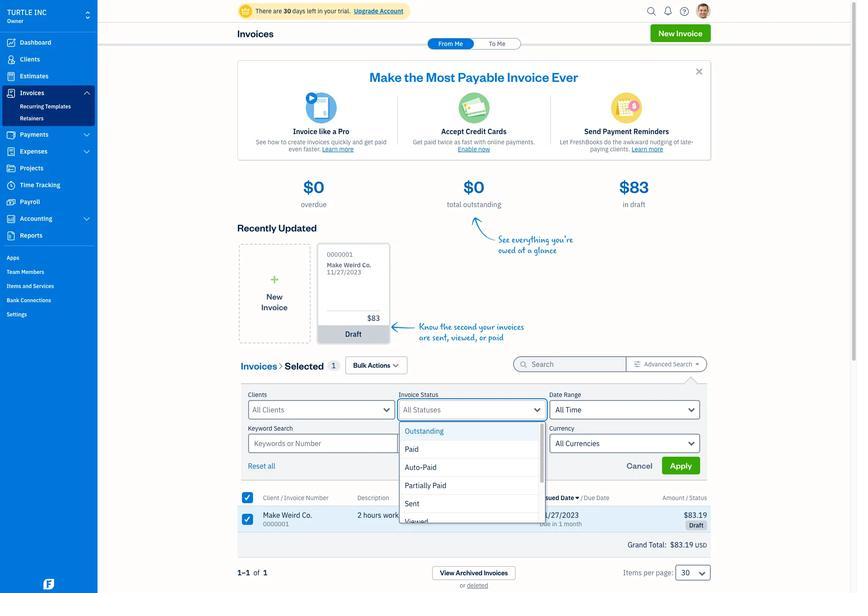 Task type: vqa. For each thing, say whether or not it's contained in the screenshot.
the Recurring Templates in the Recurring Templates LINK
no



Task type: describe. For each thing, give the bounding box(es) containing it.
accounting
[[20, 215, 52, 223]]

more for invoice like a pro
[[339, 145, 354, 153]]

team members link
[[2, 265, 95, 279]]

30 inside items per page: field
[[681, 569, 690, 578]]

expenses link
[[2, 144, 95, 160]]

hours
[[363, 511, 381, 520]]

and inside see how to create invoices quickly and get paid even faster.
[[352, 138, 363, 146]]

$0 total outstanding
[[447, 176, 501, 209]]

turtle inc owner
[[7, 8, 47, 24]]

All Statuses search field
[[403, 405, 534, 416]]

Search text field
[[532, 358, 612, 372]]

$83 for $83 in draft
[[619, 176, 649, 197]]

all currencies button
[[549, 434, 700, 454]]

recently updated
[[237, 222, 317, 234]]

templates
[[45, 103, 71, 110]]

draft inside $83.19 draft
[[689, 522, 704, 530]]

1 vertical spatial status
[[689, 494, 707, 502]]

caretdown image inside advanced search dropdown button
[[696, 361, 699, 368]]

trial.
[[338, 7, 351, 15]]

invoices for even
[[307, 138, 330, 146]]

learn for a
[[322, 145, 338, 153]]

invoice left ever
[[507, 68, 549, 85]]

paid inside see how to create invoices quickly and get paid even faster.
[[375, 138, 387, 146]]

number
[[306, 494, 329, 502]]

per
[[644, 569, 654, 578]]

learn for reminders
[[632, 145, 647, 153]]

1 horizontal spatial 1
[[332, 361, 336, 370]]

outstanding option
[[400, 423, 538, 441]]

bulk actions button
[[345, 357, 408, 375]]

view
[[440, 570, 454, 578]]

expense image
[[6, 148, 16, 156]]

1 vertical spatial $83.19
[[670, 541, 693, 550]]

new invoice link for invoices
[[651, 24, 711, 42]]

to me
[[489, 40, 506, 48]]

advanced search
[[644, 361, 692, 369]]

all time
[[556, 406, 582, 415]]

invoice down go to help icon
[[676, 28, 703, 38]]

amount
[[662, 494, 685, 502]]

1 horizontal spatial new
[[659, 28, 675, 38]]

range
[[564, 391, 581, 399]]

nudging
[[650, 138, 672, 146]]

items for items and services
[[7, 283, 21, 290]]

dashboard image
[[6, 39, 16, 47]]

know
[[419, 323, 438, 333]]

search for keyword search
[[274, 425, 293, 433]]

know the second your invoices are sent, viewed, or paid
[[419, 323, 524, 343]]

invoices for paid
[[497, 323, 524, 333]]

payment
[[603, 127, 632, 136]]

keyword search
[[248, 425, 293, 433]]

recurring
[[20, 103, 44, 110]]

client
[[263, 494, 279, 502]]

report image
[[6, 232, 16, 241]]

owed
[[498, 246, 516, 256]]

0 horizontal spatial a
[[333, 127, 336, 136]]

upgrade
[[354, 7, 378, 15]]

due inside 11/27/2023 due in 1 month
[[540, 521, 551, 529]]

1 inside 11/27/2023 due in 1 month
[[559, 521, 562, 529]]

more for send payment reminders
[[649, 145, 663, 153]]

fields
[[413, 440, 432, 449]]

online
[[487, 138, 505, 146]]

team members
[[7, 269, 44, 276]]

twice
[[438, 138, 453, 146]]

chevron large down image for payments
[[83, 132, 91, 139]]

due date
[[584, 494, 610, 502]]

$83 for $83
[[367, 314, 380, 323]]

paid inside "know the second your invoices are sent, viewed, or paid"
[[488, 333, 504, 343]]

all for all currencies
[[556, 440, 564, 449]]

reports
[[20, 232, 43, 240]]

0 horizontal spatial in
[[318, 7, 323, 15]]

money image
[[6, 198, 16, 207]]

apply button
[[662, 457, 700, 475]]

glance
[[534, 246, 557, 256]]

keyword
[[248, 425, 272, 433]]

1 horizontal spatial due
[[584, 494, 595, 502]]

0 vertical spatial 30
[[284, 7, 291, 15]]

0 horizontal spatial are
[[273, 7, 282, 15]]

sent
[[405, 500, 419, 509]]

ever
[[552, 68, 578, 85]]

1 horizontal spatial new invoice
[[659, 28, 703, 38]]

advanced
[[644, 361, 672, 369]]

0 vertical spatial your
[[324, 7, 337, 15]]

cancel button
[[619, 457, 661, 475]]

a inside see everything you're owed at a glance
[[527, 246, 532, 256]]

settings
[[7, 312, 27, 318]]

sent,
[[432, 333, 449, 343]]

turtle
[[7, 8, 32, 17]]

time inside all time dropdown button
[[566, 406, 582, 415]]

items and services link
[[2, 280, 95, 293]]

Items per page: field
[[675, 566, 711, 581]]

0 vertical spatial paid
[[405, 445, 419, 454]]

reports link
[[2, 228, 95, 244]]

items and services
[[7, 283, 54, 290]]

the for make the most payable invoice ever
[[404, 68, 424, 85]]

time inside time tracking link
[[20, 181, 34, 189]]

partially
[[405, 482, 431, 491]]

$83.19 draft
[[684, 511, 707, 530]]

of inside the let freshbooks do the awkward nudging of late- paying clients.
[[674, 138, 679, 146]]

see everything you're owed at a glance
[[498, 235, 573, 256]]

awkward
[[623, 138, 648, 146]]

quickly
[[331, 138, 351, 146]]

like
[[319, 127, 331, 136]]

late-
[[681, 138, 694, 146]]

search image
[[645, 5, 659, 18]]

make for make the most payable invoice ever
[[370, 68, 402, 85]]

11/27/2023 due in 1 month
[[540, 511, 582, 529]]

weird inside 0000001 make weird co. 11/27/2023
[[344, 261, 361, 269]]

cards
[[488, 127, 507, 136]]

settings image
[[634, 361, 641, 368]]

clients inside main element
[[20, 55, 40, 63]]

payment image
[[6, 131, 16, 140]]

the inside the let freshbooks do the awkward nudging of late- paying clients.
[[613, 138, 622, 146]]

and inside main element
[[22, 283, 32, 290]]

members
[[21, 269, 44, 276]]

issued date link
[[540, 494, 581, 502]]

bank
[[7, 297, 19, 304]]

$0 overdue
[[301, 176, 327, 209]]

bank connections link
[[2, 294, 95, 307]]

0 horizontal spatial status
[[421, 391, 438, 399]]

invoice down plus icon
[[261, 302, 288, 312]]

client / invoice number
[[263, 494, 329, 502]]

invoice down chevrondown icon on the bottom of the page
[[399, 391, 419, 399]]

auto-paid option
[[400, 459, 538, 477]]

faster.
[[303, 145, 321, 153]]

pro
[[338, 127, 349, 136]]

bank connections
[[7, 297, 51, 304]]

do
[[604, 138, 611, 146]]

tracking
[[36, 181, 60, 189]]

check image
[[243, 515, 251, 524]]

Keyword Search text field
[[248, 434, 397, 454]]

co. inside 0000001 make weird co. 11/27/2023
[[362, 261, 371, 269]]

viewed,
[[451, 333, 477, 343]]

check image
[[243, 494, 251, 503]]

advanced search button
[[627, 358, 706, 372]]

list box containing outstanding
[[400, 423, 545, 532]]

amount / status
[[662, 494, 707, 502]]

apps link
[[2, 251, 95, 265]]

me for from me
[[455, 40, 463, 48]]

chevron large down image for accounting
[[83, 216, 91, 223]]

how
[[268, 138, 279, 146]]

all
[[268, 462, 275, 471]]

time tracking link
[[2, 178, 95, 194]]

2 vertical spatial 1
[[263, 569, 267, 578]]

new invoice link for know the second your invoices are sent, viewed, or paid
[[239, 244, 310, 344]]

invoices link
[[2, 86, 95, 101]]

paid for auto-
[[423, 464, 437, 472]]

there are 30 days left in your trial. upgrade account
[[256, 7, 403, 15]]

draft inside $83 in draft
[[630, 200, 646, 209]]

all for all time
[[556, 406, 564, 415]]

from me link
[[428, 39, 474, 49]]

viewed
[[405, 518, 428, 527]]

all time button
[[549, 401, 700, 420]]

1 horizontal spatial clients
[[248, 391, 267, 399]]

date for issued
[[561, 494, 574, 502]]

outstanding
[[463, 200, 501, 209]]

invoice right client link
[[284, 494, 304, 502]]

from me
[[438, 40, 463, 48]]

main element
[[0, 0, 120, 594]]

deleted link
[[467, 582, 488, 590]]

are inside "know the second your invoices are sent, viewed, or paid"
[[419, 333, 430, 343]]

reminders
[[634, 127, 669, 136]]

partially paid option
[[400, 477, 538, 495]]

with
[[474, 138, 486, 146]]



Task type: locate. For each thing, give the bounding box(es) containing it.
1 learn more from the left
[[322, 145, 354, 153]]

1 horizontal spatial 30
[[681, 569, 690, 578]]

0 horizontal spatial of
[[253, 569, 260, 578]]

crown image
[[241, 6, 250, 16]]

the up sent,
[[440, 323, 452, 333]]

from
[[438, 40, 453, 48]]

all for all fields
[[403, 440, 411, 449]]

1 horizontal spatial search
[[673, 361, 692, 369]]

clients
[[20, 55, 40, 63], [248, 391, 267, 399]]

your inside "know the second your invoices are sent, viewed, or paid"
[[479, 323, 495, 333]]

2 horizontal spatial in
[[623, 200, 629, 209]]

of left late-
[[674, 138, 679, 146]]

learn more for a
[[322, 145, 354, 153]]

1 horizontal spatial /
[[581, 494, 583, 502]]

$0 inside $0 total outstanding
[[464, 176, 484, 197]]

search inside dropdown button
[[673, 361, 692, 369]]

0 horizontal spatial your
[[324, 7, 337, 15]]

0 horizontal spatial see
[[256, 138, 266, 146]]

items left per
[[623, 569, 642, 578]]

invoice image
[[6, 89, 16, 98]]

Keyword Search field
[[397, 434, 546, 454]]

freshbooks image
[[42, 580, 56, 590]]

notifications image
[[661, 2, 675, 20]]

paid right "partially"
[[433, 482, 446, 491]]

invoices inside see how to create invoices quickly and get paid even faster.
[[307, 138, 330, 146]]

0 vertical spatial new
[[659, 28, 675, 38]]

1 horizontal spatial learn more
[[632, 145, 663, 153]]

1 vertical spatial make
[[327, 261, 342, 269]]

0 horizontal spatial co.
[[302, 511, 312, 520]]

1 vertical spatial the
[[613, 138, 622, 146]]

view archived invoices link
[[432, 567, 516, 581]]

0 vertical spatial 11/27/2023
[[327, 269, 361, 277]]

$0 for $0 overdue
[[303, 176, 324, 197]]

status link
[[689, 494, 707, 502]]

paid up partially paid on the bottom of the page
[[423, 464, 437, 472]]

1 vertical spatial are
[[419, 333, 430, 343]]

2 chevron large down image from the top
[[83, 216, 91, 223]]

fast
[[462, 138, 472, 146]]

0 horizontal spatial time
[[20, 181, 34, 189]]

and left get at the left of the page
[[352, 138, 363, 146]]

1 vertical spatial 11/27/2023
[[540, 511, 579, 520]]

2 learn more from the left
[[632, 145, 663, 153]]

payments
[[20, 131, 49, 139]]

search right advanced
[[673, 361, 692, 369]]

paid for partially
[[433, 482, 446, 491]]

items inside main element
[[7, 283, 21, 290]]

1 left bulk
[[332, 361, 336, 370]]

0 horizontal spatial me
[[455, 40, 463, 48]]

0 horizontal spatial $0
[[303, 176, 324, 197]]

0 vertical spatial draft
[[630, 200, 646, 209]]

total
[[447, 200, 462, 209]]

1 horizontal spatial and
[[352, 138, 363, 146]]

$0 up overdue
[[303, 176, 324, 197]]

a right 'at'
[[527, 246, 532, 256]]

invoices inside invoices link
[[20, 89, 44, 97]]

learn more for reminders
[[632, 145, 663, 153]]

$83
[[619, 176, 649, 197], [367, 314, 380, 323]]

0000001 inside 0000001 make weird co. 11/27/2023
[[327, 251, 353, 259]]

list box
[[400, 423, 545, 532]]

weird inside make weird co. 0000001
[[282, 511, 300, 520]]

status up $83.19 draft
[[689, 494, 707, 502]]

reset all
[[248, 462, 275, 471]]

1 vertical spatial 0000001
[[263, 521, 289, 529]]

are right 'there'
[[273, 7, 282, 15]]

chevron large down image down retainers link
[[83, 132, 91, 139]]

0 vertical spatial items
[[7, 283, 21, 290]]

2 vertical spatial the
[[440, 323, 452, 333]]

a
[[333, 127, 336, 136], [527, 246, 532, 256]]

auto-
[[405, 464, 423, 472]]

0 vertical spatial weird
[[344, 261, 361, 269]]

1 more from the left
[[339, 145, 354, 153]]

all inside keyword search "field"
[[403, 440, 411, 449]]

$83.19 down status link at the bottom of the page
[[684, 511, 707, 520]]

due right 'issued date' link
[[584, 494, 595, 502]]

1 vertical spatial draft
[[345, 330, 362, 339]]

0 vertical spatial new invoice link
[[651, 24, 711, 42]]

1 vertical spatial invoices
[[497, 323, 524, 333]]

caretdown image left due date
[[576, 495, 579, 502]]

1 horizontal spatial invoices
[[497, 323, 524, 333]]

$83.19
[[684, 511, 707, 520], [670, 541, 693, 550]]

2 / from the left
[[581, 494, 583, 502]]

reset all button
[[248, 461, 275, 472]]

new invoice link
[[651, 24, 711, 42], [239, 244, 310, 344]]

$0 for $0 total outstanding
[[464, 176, 484, 197]]

0 vertical spatial $83
[[619, 176, 649, 197]]

2 chevron large down image from the top
[[83, 132, 91, 139]]

1 / from the left
[[281, 494, 283, 502]]

2 $0 from the left
[[464, 176, 484, 197]]

2 vertical spatial in
[[552, 521, 557, 529]]

freshbooks
[[570, 138, 603, 146]]

invoice status
[[399, 391, 438, 399]]

page:
[[656, 569, 674, 578]]

0 vertical spatial invoices
[[307, 138, 330, 146]]

0 horizontal spatial 11/27/2023
[[327, 269, 361, 277]]

date right issued on the right of the page
[[561, 494, 574, 502]]

1 horizontal spatial see
[[498, 235, 510, 246]]

team
[[7, 269, 20, 276]]

archived
[[456, 570, 483, 578]]

usd
[[695, 542, 707, 550]]

project image
[[6, 164, 16, 173]]

0 horizontal spatial 30
[[284, 7, 291, 15]]

me right from
[[455, 40, 463, 48]]

0 vertical spatial make
[[370, 68, 402, 85]]

1–1 of 1
[[237, 569, 267, 578]]

$83.19 right :
[[670, 541, 693, 550]]

accept
[[441, 127, 464, 136]]

chevron large down image for invoices
[[83, 90, 91, 97]]

3 / from the left
[[686, 494, 688, 502]]

1 me from the left
[[455, 40, 463, 48]]

viewed option
[[400, 514, 538, 532]]

1 vertical spatial $83
[[367, 314, 380, 323]]

the for know the second your invoices are sent, viewed, or paid
[[440, 323, 452, 333]]

invoices button
[[241, 359, 277, 373]]

paid option
[[400, 441, 538, 459]]

bulk
[[353, 362, 367, 370]]

2 me from the left
[[497, 40, 506, 48]]

new invoice down plus icon
[[261, 291, 288, 312]]

1 horizontal spatial caretdown image
[[696, 361, 699, 368]]

clients.
[[610, 145, 630, 153]]

learn right faster.
[[322, 145, 338, 153]]

1 learn from the left
[[322, 145, 338, 153]]

more down pro
[[339, 145, 354, 153]]

plus image
[[269, 275, 280, 284]]

1 vertical spatial new invoice link
[[239, 244, 310, 344]]

chevron large down image inside expenses link
[[83, 148, 91, 156]]

make inside make weird co. 0000001
[[263, 511, 280, 520]]

sent option
[[400, 495, 538, 514]]

30 left days
[[284, 7, 291, 15]]

learn right 'clients.'
[[632, 145, 647, 153]]

date left range
[[549, 391, 562, 399]]

1 vertical spatial search
[[274, 425, 293, 433]]

overdue
[[301, 200, 327, 209]]

owner
[[7, 18, 23, 24]]

1 vertical spatial items
[[623, 569, 642, 578]]

1 left "month"
[[559, 521, 562, 529]]

services
[[33, 283, 54, 290]]

chevron large down image for expenses
[[83, 148, 91, 156]]

/ for client
[[281, 494, 283, 502]]

me for to me
[[497, 40, 506, 48]]

are
[[273, 7, 282, 15], [419, 333, 430, 343]]

paid right get at the left of the page
[[375, 138, 387, 146]]

0 vertical spatial search
[[673, 361, 692, 369]]

close image
[[694, 66, 704, 77]]

0 horizontal spatial 1
[[263, 569, 267, 578]]

11/27/2023 inside 11/27/2023 due in 1 month
[[540, 511, 579, 520]]

go to help image
[[677, 5, 692, 18]]

total
[[649, 541, 665, 550]]

0 vertical spatial due
[[584, 494, 595, 502]]

1 vertical spatial clients
[[248, 391, 267, 399]]

see inside see everything you're owed at a glance
[[498, 235, 510, 246]]

2 learn from the left
[[632, 145, 647, 153]]

2 horizontal spatial paid
[[488, 333, 504, 343]]

the right do at top right
[[613, 138, 622, 146]]

deleted
[[467, 582, 488, 590]]

All Clients search field
[[252, 405, 384, 416]]

0 vertical spatial co.
[[362, 261, 371, 269]]

in
[[318, 7, 323, 15], [623, 200, 629, 209], [552, 521, 557, 529]]

1 horizontal spatial 11/27/2023
[[540, 511, 579, 520]]

more
[[339, 145, 354, 153], [649, 145, 663, 153]]

1 horizontal spatial paid
[[424, 138, 436, 146]]

paid up auto- at the bottom
[[405, 445, 419, 454]]

time down range
[[566, 406, 582, 415]]

caretdown image inside 'issued date' link
[[576, 495, 579, 502]]

clients down invoices "button"
[[248, 391, 267, 399]]

1 horizontal spatial me
[[497, 40, 506, 48]]

due down issued on the right of the page
[[540, 521, 551, 529]]

0 horizontal spatial invoices
[[307, 138, 330, 146]]

all down date range
[[556, 406, 564, 415]]

0 vertical spatial chevron large down image
[[83, 148, 91, 156]]

2 more from the left
[[649, 145, 663, 153]]

days
[[292, 7, 305, 15]]

0 horizontal spatial weird
[[282, 511, 300, 520]]

learn more down pro
[[322, 145, 354, 153]]

accounting link
[[2, 211, 95, 227]]

1 horizontal spatial your
[[479, 323, 495, 333]]

new invoice
[[659, 28, 703, 38], [261, 291, 288, 312]]

in inside $83 in draft
[[623, 200, 629, 209]]

date for due
[[596, 494, 610, 502]]

0 horizontal spatial due
[[540, 521, 551, 529]]

1 right the 1–1
[[263, 569, 267, 578]]

1 horizontal spatial more
[[649, 145, 663, 153]]

chevron large down image up recurring templates link
[[83, 90, 91, 97]]

all inside all currencies dropdown button
[[556, 440, 564, 449]]

0 horizontal spatial caretdown image
[[576, 495, 579, 502]]

chevron large down image inside invoices link
[[83, 90, 91, 97]]

timer image
[[6, 181, 16, 190]]

1 horizontal spatial $83
[[619, 176, 649, 197]]

or inside "know the second your invoices are sent, viewed, or paid"
[[479, 333, 486, 343]]

2 vertical spatial make
[[263, 511, 280, 520]]

paid inside accept credit cards get paid twice as fast with online payments. enable now
[[424, 138, 436, 146]]

and down "team members"
[[22, 283, 32, 290]]

1 horizontal spatial time
[[566, 406, 582, 415]]

me
[[455, 40, 463, 48], [497, 40, 506, 48]]

or
[[479, 333, 486, 343], [460, 582, 466, 590]]

a left pro
[[333, 127, 336, 136]]

apps
[[7, 255, 19, 261]]

learn
[[322, 145, 338, 153], [632, 145, 647, 153]]

search right keyword
[[274, 425, 293, 433]]

0000001 inside make weird co. 0000001
[[263, 521, 289, 529]]

/ left due date link
[[581, 494, 583, 502]]

1 horizontal spatial weird
[[344, 261, 361, 269]]

second
[[454, 323, 477, 333]]

grand
[[628, 541, 647, 550]]

recently
[[237, 222, 276, 234]]

0 vertical spatial are
[[273, 7, 282, 15]]

reset
[[248, 462, 266, 471]]

payments link
[[2, 127, 95, 143]]

chart image
[[6, 215, 16, 224]]

$0 inside '$0 overdue'
[[303, 176, 324, 197]]

0 vertical spatial of
[[674, 138, 679, 146]]

$83 in draft
[[619, 176, 649, 209]]

the inside "know the second your invoices are sent, viewed, or paid"
[[440, 323, 452, 333]]

chevrondown image
[[392, 361, 400, 371]]

or inside view archived invoices or deleted
[[460, 582, 466, 590]]

0 horizontal spatial items
[[7, 283, 21, 290]]

0 horizontal spatial or
[[460, 582, 466, 590]]

/
[[281, 494, 283, 502], [581, 494, 583, 502], [686, 494, 688, 502]]

all currencies
[[556, 440, 600, 449]]

0 vertical spatial clients
[[20, 55, 40, 63]]

see left how
[[256, 138, 266, 146]]

0 vertical spatial new invoice
[[659, 28, 703, 38]]

see inside see how to create invoices quickly and get paid even faster.
[[256, 138, 266, 146]]

issued
[[540, 494, 559, 502]]

estimate image
[[6, 72, 16, 81]]

chevron large down image down payments link
[[83, 148, 91, 156]]

0 horizontal spatial paid
[[375, 138, 387, 146]]

date right 'issued date' link
[[596, 494, 610, 502]]

0 vertical spatial $83.19
[[684, 511, 707, 520]]

or right viewed, on the bottom
[[479, 333, 486, 343]]

1 chevron large down image from the top
[[83, 90, 91, 97]]

1 horizontal spatial learn
[[632, 145, 647, 153]]

me right to
[[497, 40, 506, 48]]

clients up the estimates
[[20, 55, 40, 63]]

search for advanced search
[[673, 361, 692, 369]]

/ left status link at the bottom of the page
[[686, 494, 688, 502]]

description link
[[357, 494, 389, 502]]

see up owed at the top right of page
[[498, 235, 510, 246]]

co. inside make weird co. 0000001
[[302, 511, 312, 520]]

0 horizontal spatial 0000001
[[263, 521, 289, 529]]

paying
[[590, 145, 609, 153]]

chevron large down image
[[83, 90, 91, 97], [83, 132, 91, 139]]

the left most
[[404, 68, 424, 85]]

1 vertical spatial co.
[[302, 511, 312, 520]]

11/27/2023 inside 0000001 make weird co. 11/27/2023
[[327, 269, 361, 277]]

see for see how to create invoices quickly and get paid even faster.
[[256, 138, 266, 146]]

in inside 11/27/2023 due in 1 month
[[552, 521, 557, 529]]

/ for amount
[[686, 494, 688, 502]]

invoice up create
[[293, 127, 317, 136]]

grand total : $83.19 usd
[[628, 541, 707, 550]]

left
[[307, 7, 316, 15]]

month
[[564, 521, 582, 529]]

of right the 1–1
[[253, 569, 260, 578]]

items down team
[[7, 283, 21, 290]]

get
[[364, 138, 373, 146]]

new inside new invoice
[[266, 291, 283, 302]]

new down plus icon
[[266, 291, 283, 302]]

status up outstanding
[[421, 391, 438, 399]]

0 horizontal spatial draft
[[345, 330, 362, 339]]

auto-paid
[[405, 464, 437, 472]]

1 vertical spatial 30
[[681, 569, 690, 578]]

invoices inside view archived invoices or deleted
[[484, 570, 508, 578]]

2 vertical spatial paid
[[433, 482, 446, 491]]

1 horizontal spatial items
[[623, 569, 642, 578]]

currencies
[[566, 440, 600, 449]]

1 vertical spatial or
[[460, 582, 466, 590]]

caretdown image
[[696, 361, 699, 368], [576, 495, 579, 502]]

more down reminders
[[649, 145, 663, 153]]

0 vertical spatial time
[[20, 181, 34, 189]]

all left fields
[[403, 440, 411, 449]]

0 vertical spatial status
[[421, 391, 438, 399]]

0 horizontal spatial more
[[339, 145, 354, 153]]

30
[[284, 7, 291, 15], [681, 569, 690, 578]]

the
[[404, 68, 424, 85], [613, 138, 622, 146], [440, 323, 452, 333]]

0 vertical spatial and
[[352, 138, 363, 146]]

most
[[426, 68, 455, 85]]

accept credit cards image
[[458, 93, 490, 124]]

chevron large down image inside payments link
[[83, 132, 91, 139]]

1 vertical spatial in
[[623, 200, 629, 209]]

are down know
[[419, 333, 430, 343]]

1 horizontal spatial draft
[[630, 200, 646, 209]]

invoices inside "know the second your invoices are sent, viewed, or paid"
[[497, 323, 524, 333]]

1 $0 from the left
[[303, 176, 324, 197]]

1 vertical spatial see
[[498, 235, 510, 246]]

payroll link
[[2, 195, 95, 211]]

you're
[[552, 235, 573, 246]]

or down 'archived'
[[460, 582, 466, 590]]

1 horizontal spatial in
[[552, 521, 557, 529]]

1–1
[[237, 569, 250, 578]]

30 right page:
[[681, 569, 690, 578]]

$0 up the outstanding at the right top
[[464, 176, 484, 197]]

0 vertical spatial caretdown image
[[696, 361, 699, 368]]

bulk actions
[[353, 362, 390, 370]]

to
[[489, 40, 496, 48]]

make for make weird co. 0000001
[[263, 511, 280, 520]]

paid right viewed, on the bottom
[[488, 333, 504, 343]]

all down the currency
[[556, 440, 564, 449]]

partially paid
[[405, 482, 446, 491]]

see for see everything you're owed at a glance
[[498, 235, 510, 246]]

invoice like a pro image
[[306, 93, 337, 124]]

1 vertical spatial new invoice
[[261, 291, 288, 312]]

make weird co. 0000001
[[263, 511, 312, 529]]

items for items per page:
[[623, 569, 642, 578]]

1 horizontal spatial new invoice link
[[651, 24, 711, 42]]

0 horizontal spatial learn more
[[322, 145, 354, 153]]

payments.
[[506, 138, 535, 146]]

chevron large down image
[[83, 148, 91, 156], [83, 216, 91, 223]]

paid right get at the top of the page
[[424, 138, 436, 146]]

account
[[380, 7, 403, 15]]

new invoice down go to help icon
[[659, 28, 703, 38]]

time tracking
[[20, 181, 60, 189]]

/ right 'client'
[[281, 494, 283, 502]]

your left trial.
[[324, 7, 337, 15]]

send payment reminders image
[[611, 93, 642, 124]]

client link
[[263, 494, 281, 502]]

0 vertical spatial 1
[[332, 361, 336, 370]]

learn more down reminders
[[632, 145, 663, 153]]

0 horizontal spatial the
[[404, 68, 424, 85]]

time right timer icon
[[20, 181, 34, 189]]

chevron large down image up reports link
[[83, 216, 91, 223]]

new down "notifications" "image"
[[659, 28, 675, 38]]

new
[[659, 28, 675, 38], [266, 291, 283, 302]]

apply
[[670, 461, 692, 471]]

caretdown image right advanced search
[[696, 361, 699, 368]]

projects link
[[2, 161, 95, 177]]

1 chevron large down image from the top
[[83, 148, 91, 156]]

0 vertical spatial in
[[318, 7, 323, 15]]

invoices
[[237, 27, 274, 39], [20, 89, 44, 97], [241, 360, 277, 372], [484, 570, 508, 578]]

0 horizontal spatial search
[[274, 425, 293, 433]]

client image
[[6, 55, 16, 64]]

make inside 0000001 make weird co. 11/27/2023
[[327, 261, 342, 269]]

0 horizontal spatial $83
[[367, 314, 380, 323]]

all inside all time dropdown button
[[556, 406, 564, 415]]

your right second
[[479, 323, 495, 333]]

1 horizontal spatial $0
[[464, 176, 484, 197]]

due date link
[[584, 494, 610, 502]]



